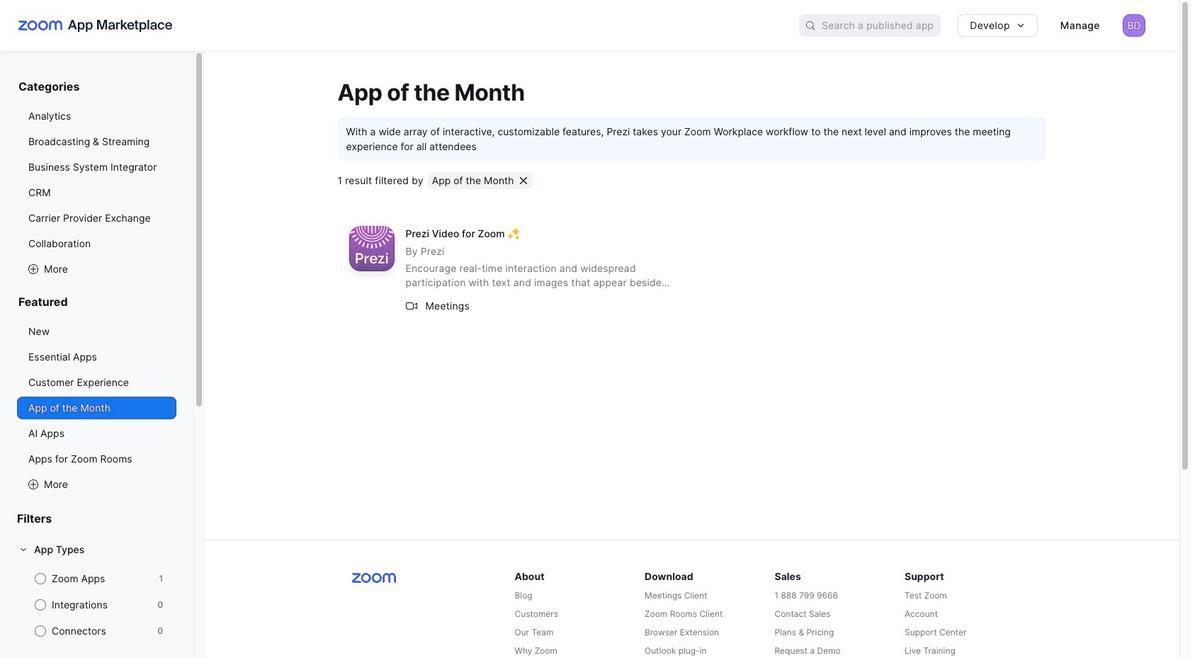 Task type: locate. For each thing, give the bounding box(es) containing it.
search a published app element
[[799, 14, 941, 37]]

Search text field
[[822, 15, 941, 36]]

banner
[[0, 0, 1180, 51]]



Task type: vqa. For each thing, say whether or not it's contained in the screenshot.
Center
no



Task type: describe. For each thing, give the bounding box(es) containing it.
current user is barb dwyer element
[[1123, 14, 1146, 37]]



